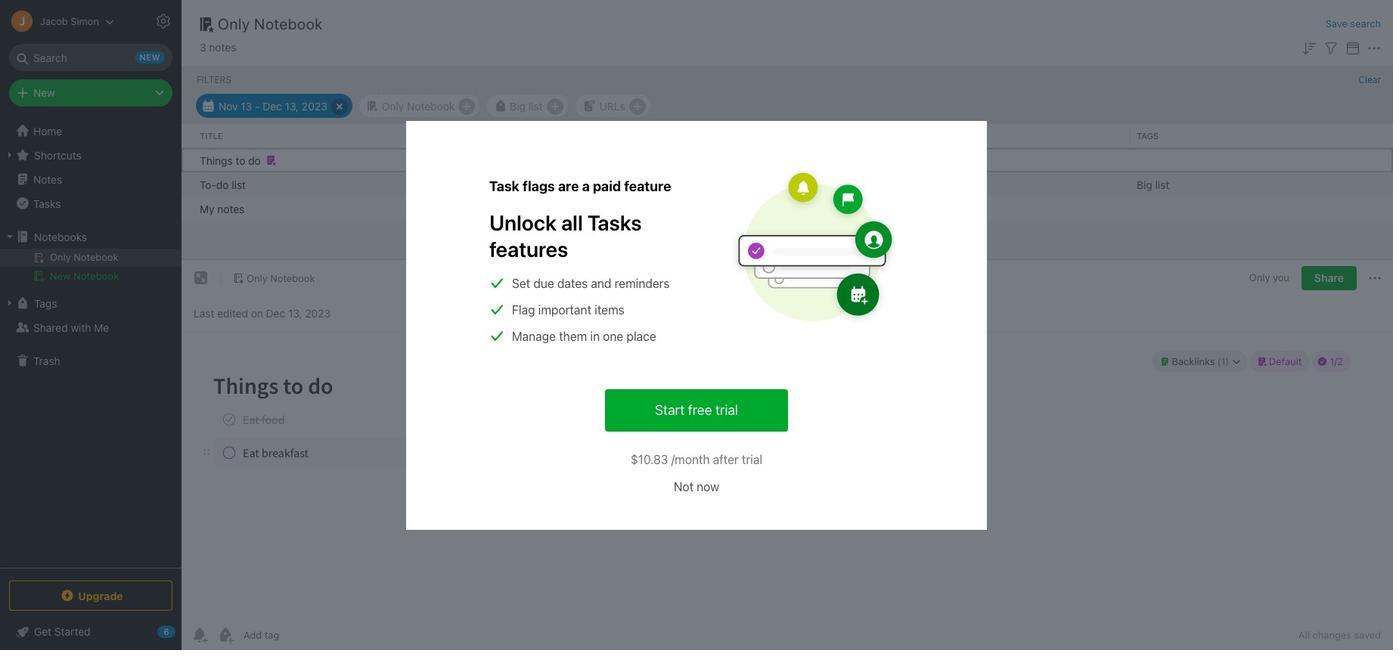 Task type: locate. For each thing, give the bounding box(es) containing it.
share
[[1315, 272, 1345, 285]]

13, inside note window element
[[288, 307, 302, 320]]

trial right after
[[742, 453, 763, 467]]

notes for 3 notes
[[209, 41, 236, 54]]

save search button
[[1326, 17, 1382, 31]]

2 6 from the top
[[592, 202, 598, 215]]

dec
[[263, 100, 282, 112], [266, 307, 285, 320]]

2023 for last edited on dec 13, 2023
[[305, 307, 331, 320]]

and
[[591, 277, 612, 290]]

notebooks
[[34, 230, 87, 243]]

urls
[[600, 100, 626, 112]]

0 vertical spatial trial
[[716, 402, 738, 418]]

6 min ago for 30 min ago
[[592, 178, 640, 191]]

only notebook button
[[359, 94, 481, 118], [228, 268, 320, 289]]

0 vertical spatial 6 min ago
[[592, 178, 640, 191]]

shared with me link
[[0, 316, 181, 340]]

in 1 hour button
[[514, 308, 572, 327]]

min down paid
[[601, 202, 619, 215]]

new
[[33, 86, 55, 99], [50, 270, 71, 282]]

in for in 4 hours
[[586, 311, 595, 323]]

2023 right - on the top left of page
[[302, 100, 328, 112]]

in 4 hours button
[[578, 308, 644, 327]]

6 min ago
[[592, 178, 640, 191], [592, 202, 640, 215]]

unlock
[[490, 210, 557, 235]]

notes
[[209, 41, 236, 54], [217, 202, 245, 215]]

column header
[[876, 130, 1125, 142]]

2 6 min ago from the top
[[592, 202, 640, 215]]

notebook
[[254, 15, 323, 33], [407, 100, 455, 112], [73, 270, 119, 282], [270, 272, 315, 284]]

only notebook
[[218, 15, 323, 33], [382, 100, 455, 112], [247, 272, 315, 284]]

0 vertical spatial only notebook
[[218, 15, 323, 33]]

0 vertical spatial 2023
[[302, 100, 328, 112]]

0 horizontal spatial in
[[522, 311, 531, 323]]

all
[[561, 210, 583, 235]]

1 vertical spatial 13,
[[288, 307, 302, 320]]

13, for on
[[288, 307, 302, 320]]

to-do list
[[200, 178, 246, 191]]

ago down 30 min ago
[[770, 202, 789, 215]]

feature
[[624, 178, 672, 194]]

0 horizontal spatial big list
[[510, 100, 543, 112]]

set
[[512, 277, 531, 290]]

0 vertical spatial 13,
[[285, 100, 299, 112]]

shortcuts
[[34, 149, 82, 162]]

1 6 from the top
[[592, 178, 598, 191]]

1 vertical spatial 6
[[592, 202, 598, 215]]

not
[[674, 480, 694, 494]]

1 horizontal spatial tags
[[1137, 131, 1159, 141]]

2023
[[302, 100, 328, 112], [305, 307, 331, 320]]

new inside popup button
[[33, 86, 55, 99]]

dec right on
[[266, 307, 285, 320]]

Search text field
[[20, 44, 162, 71]]

notebooks link
[[0, 225, 181, 249]]

1 vertical spatial trial
[[742, 453, 763, 467]]

dec inside "button"
[[263, 100, 282, 112]]

tasks down paid
[[588, 210, 642, 235]]

6 right a at the top left
[[592, 178, 598, 191]]

1 vertical spatial 2023
[[305, 307, 331, 320]]

1 horizontal spatial in
[[586, 311, 595, 323]]

1 vertical spatial big
[[1137, 178, 1153, 191]]

notes right '3'
[[209, 41, 236, 54]]

6 min ago down paid
[[592, 202, 640, 215]]

in inside button
[[522, 311, 531, 323]]

due
[[534, 277, 554, 290]]

search
[[1351, 17, 1382, 30]]

only
[[218, 15, 250, 33], [382, 100, 404, 112], [1250, 272, 1271, 284], [247, 272, 268, 284]]

in left 1
[[522, 311, 531, 323]]

flag important items
[[512, 303, 625, 317]]

ago
[[622, 178, 640, 191], [770, 178, 789, 191], [622, 202, 640, 215], [770, 202, 789, 215]]

new down the notebooks
[[50, 270, 71, 282]]

1 horizontal spatial tasks
[[588, 210, 642, 235]]

2023 inside "button"
[[302, 100, 328, 112]]

big
[[510, 100, 526, 112], [1137, 178, 1153, 191]]

row group
[[182, 124, 1394, 148], [182, 148, 1394, 221]]

0 vertical spatial dec
[[263, 100, 282, 112]]

task flags are a paid feature
[[490, 178, 672, 194]]

expand note image
[[192, 269, 210, 288]]

tasks
[[33, 197, 61, 210], [588, 210, 642, 235]]

6
[[592, 178, 598, 191], [592, 202, 598, 215]]

0 vertical spatial notes
[[209, 41, 236, 54]]

0 vertical spatial 6
[[592, 178, 598, 191]]

13, inside "button"
[[285, 100, 299, 112]]

2023 inside note window element
[[305, 307, 331, 320]]

in for in 1 hour
[[522, 311, 531, 323]]

new notebook
[[50, 270, 119, 282]]

dec for on
[[266, 307, 285, 320]]

1 row group from the top
[[182, 124, 1394, 148]]

notebook inside note window element
[[270, 272, 315, 284]]

only notebook button inside note window element
[[228, 268, 320, 289]]

2023 right on
[[305, 307, 331, 320]]

0 horizontal spatial tasks
[[33, 197, 61, 210]]

dec for -
[[263, 100, 282, 112]]

0 vertical spatial only notebook button
[[359, 94, 481, 118]]

tags button
[[0, 291, 181, 316]]

1 vertical spatial tags
[[34, 297, 57, 310]]

not now
[[674, 480, 720, 494]]

0 vertical spatial tags
[[1137, 131, 1159, 141]]

0 horizontal spatial tags
[[34, 297, 57, 310]]

0 vertical spatial do
[[248, 154, 261, 167]]

cell
[[0, 249, 181, 267]]

6 min ago right a at the top left
[[592, 178, 640, 191]]

list
[[529, 100, 543, 112], [232, 178, 246, 191], [1156, 178, 1170, 191]]

dec right - on the top left of page
[[263, 100, 282, 112]]

ago right paid
[[622, 178, 640, 191]]

0 vertical spatial new
[[33, 86, 55, 99]]

0 horizontal spatial trial
[[716, 402, 738, 418]]

13,
[[285, 100, 299, 112], [288, 307, 302, 320]]

expand notebooks image
[[4, 231, 16, 243]]

1 horizontal spatial only notebook button
[[359, 94, 481, 118]]

in
[[591, 330, 600, 343]]

2 in from the left
[[586, 311, 595, 323]]

1 vertical spatial dec
[[266, 307, 285, 320]]

settings image
[[154, 12, 173, 30]]

notes right my
[[217, 202, 245, 215]]

dec inside note window element
[[266, 307, 285, 320]]

column header inside row group
[[876, 130, 1125, 142]]

0 vertical spatial big list
[[510, 100, 543, 112]]

notes for my notes
[[217, 202, 245, 215]]

home
[[33, 124, 62, 137]]

Note Editor text field
[[182, 333, 1394, 620]]

new up home
[[33, 86, 55, 99]]

1 horizontal spatial list
[[529, 100, 543, 112]]

tags
[[1137, 131, 1159, 141], [34, 297, 57, 310]]

repeat button
[[707, 270, 769, 289]]

1 vertical spatial notes
[[217, 202, 245, 215]]

33
[[734, 202, 747, 215]]

now
[[697, 480, 720, 494]]

None search field
[[20, 44, 162, 71]]

big list inside row group
[[1137, 178, 1170, 191]]

ago down things to do button
[[770, 178, 789, 191]]

in left 4
[[586, 311, 595, 323]]

trial
[[716, 402, 738, 418], [742, 453, 763, 467]]

1 vertical spatial 6 min ago
[[592, 202, 640, 215]]

reminders
[[615, 277, 670, 290]]

1 horizontal spatial big list
[[1137, 178, 1170, 191]]

2023 for nov 13 - dec 13, 2023
[[302, 100, 328, 112]]

custom button
[[637, 270, 701, 289]]

min
[[601, 178, 619, 191], [750, 178, 768, 191], [601, 202, 619, 215], [750, 202, 768, 215]]

notebook inside 'button'
[[73, 270, 119, 282]]

do right 'to'
[[248, 154, 261, 167]]

start free trial button
[[605, 389, 788, 432]]

1 in from the left
[[522, 311, 531, 323]]

2 vertical spatial only notebook
[[247, 272, 315, 284]]

13, right - on the top left of page
[[285, 100, 299, 112]]

0 horizontal spatial big
[[510, 100, 526, 112]]

features
[[490, 236, 569, 261]]

notes
[[33, 173, 62, 186]]

13, right on
[[288, 307, 302, 320]]

clear
[[1359, 74, 1382, 86]]

upgrade
[[78, 590, 123, 603]]

tree
[[0, 119, 182, 568]]

1 vertical spatial new
[[50, 270, 71, 282]]

do up my notes
[[216, 178, 229, 191]]

add a reminder image
[[191, 627, 209, 645]]

min right a at the top left
[[601, 178, 619, 191]]

expand tags image
[[4, 297, 16, 309]]

6 down paid
[[592, 202, 598, 215]]

1 vertical spatial only notebook
[[382, 100, 455, 112]]

cell inside tree
[[0, 249, 181, 267]]

tasks inside unlock all tasks features
[[588, 210, 642, 235]]

you
[[1274, 272, 1290, 284]]

tasks down notes
[[33, 197, 61, 210]]

not now link
[[674, 478, 720, 496]]

notebook for the new notebook 'button'
[[73, 270, 119, 282]]

0 horizontal spatial only notebook button
[[228, 268, 320, 289]]

0 vertical spatial big
[[510, 100, 526, 112]]

new inside 'button'
[[50, 270, 71, 282]]

1 horizontal spatial do
[[248, 154, 261, 167]]

1 vertical spatial big list
[[1137, 178, 1170, 191]]

2 row group from the top
[[182, 148, 1394, 221]]

trial right free
[[716, 402, 738, 418]]

1 6 min ago from the top
[[592, 178, 640, 191]]

big list
[[510, 100, 543, 112], [1137, 178, 1170, 191]]

manage them in one place
[[512, 330, 657, 343]]

do
[[248, 154, 261, 167], [216, 178, 229, 191]]

in inside button
[[586, 311, 595, 323]]

0 horizontal spatial do
[[216, 178, 229, 191]]

1 vertical spatial only notebook button
[[228, 268, 320, 289]]

notes inside row group
[[217, 202, 245, 215]]



Task type: vqa. For each thing, say whether or not it's contained in the screenshot.
the bottom New
yes



Task type: describe. For each thing, give the bounding box(es) containing it.
place
[[627, 330, 657, 343]]

title
[[200, 131, 223, 141]]

me
[[94, 321, 109, 334]]

to
[[236, 154, 246, 167]]

/month
[[672, 453, 710, 467]]

nov 13 - dec 13, 2023
[[219, 100, 328, 112]]

tree containing home
[[0, 119, 182, 568]]

big inside button
[[510, 100, 526, 112]]

shortcuts button
[[0, 143, 181, 167]]

repeat
[[727, 273, 761, 286]]

save search
[[1326, 17, 1382, 30]]

nov
[[219, 100, 238, 112]]

tomorrow button
[[566, 270, 631, 289]]

tasks inside button
[[33, 197, 61, 210]]

with
[[71, 321, 91, 334]]

13, for -
[[285, 100, 299, 112]]

note window element
[[182, 260, 1394, 651]]

4
[[598, 311, 605, 323]]

unlock all tasks features
[[490, 210, 642, 261]]

nov 13 - dec 13, 2023 button
[[196, 94, 352, 118]]

tasks button
[[0, 191, 181, 216]]

trial inside button
[[716, 402, 738, 418]]

new notebook button
[[0, 267, 181, 285]]

do inside things to do button
[[248, 154, 261, 167]]

paid
[[593, 178, 621, 194]]

on
[[251, 307, 263, 320]]

tags inside row group
[[1137, 131, 1159, 141]]

changes
[[1313, 630, 1352, 642]]

flags
[[523, 178, 555, 194]]

free
[[688, 402, 712, 418]]

list inside button
[[529, 100, 543, 112]]

$10.83 /month after trial
[[631, 453, 763, 467]]

my
[[200, 202, 215, 215]]

one
[[603, 330, 624, 343]]

today
[[522, 273, 551, 286]]

my notes
[[200, 202, 245, 215]]

new button
[[9, 79, 173, 107]]

important
[[539, 303, 592, 317]]

are
[[558, 178, 579, 194]]

new for new
[[33, 86, 55, 99]]

all
[[1299, 630, 1311, 642]]

to-
[[200, 178, 216, 191]]

new notebook group
[[0, 249, 181, 291]]

min right 33
[[750, 202, 768, 215]]

urls button
[[575, 94, 651, 118]]

row group containing things to do
[[182, 148, 1394, 221]]

30 min ago
[[734, 178, 789, 191]]

shared with me
[[33, 321, 109, 334]]

2 horizontal spatial list
[[1156, 178, 1170, 191]]

1 horizontal spatial trial
[[742, 453, 763, 467]]

dates
[[558, 277, 588, 290]]

last
[[194, 307, 214, 320]]

row group containing title
[[182, 124, 1394, 148]]

clear button
[[1359, 74, 1382, 86]]

all changes saved
[[1299, 630, 1382, 642]]

tags inside button
[[34, 297, 57, 310]]

13
[[241, 100, 252, 112]]

shared
[[33, 321, 68, 334]]

saved
[[1355, 630, 1382, 642]]

things to do button
[[182, 148, 1394, 173]]

0 horizontal spatial list
[[232, 178, 246, 191]]

things to do
[[200, 154, 261, 167]]

notes link
[[0, 167, 181, 191]]

trash link
[[0, 349, 181, 373]]

only you
[[1250, 272, 1290, 284]]

in 4 hours
[[586, 311, 635, 323]]

task
[[490, 178, 520, 194]]

6 min ago for 33 min ago
[[592, 202, 640, 215]]

things
[[200, 154, 233, 167]]

upgrade button
[[9, 581, 173, 611]]

only notebook inside note window element
[[247, 272, 315, 284]]

custom
[[655, 273, 692, 286]]

notebook for only notebook button inside the note window element
[[270, 272, 315, 284]]

ago down feature
[[622, 202, 640, 215]]

start
[[655, 402, 685, 418]]

30
[[734, 178, 747, 191]]

3
[[200, 41, 206, 54]]

6 for 33 min ago
[[592, 202, 598, 215]]

1
[[534, 311, 539, 323]]

add tag image
[[216, 627, 235, 645]]

6 for 30 min ago
[[592, 178, 598, 191]]

in 1 hour
[[522, 311, 564, 323]]

big list button
[[487, 94, 569, 118]]

big list inside the big list button
[[510, 100, 543, 112]]

1 vertical spatial do
[[216, 178, 229, 191]]

flag
[[512, 303, 535, 317]]

last edited on dec 13, 2023
[[194, 307, 331, 320]]

$10.83
[[631, 453, 668, 467]]

set due dates and reminders
[[512, 277, 670, 290]]

-
[[255, 100, 260, 112]]

filters
[[197, 74, 232, 86]]

notebook for only notebook button to the right
[[407, 100, 455, 112]]

3 notes
[[200, 41, 236, 54]]

1 horizontal spatial big
[[1137, 178, 1153, 191]]

start free trial
[[655, 402, 738, 418]]

min right 30
[[750, 178, 768, 191]]

home link
[[0, 119, 182, 143]]

new for new notebook
[[50, 270, 71, 282]]

tomorrow
[[574, 273, 623, 286]]

today button
[[514, 270, 560, 289]]

33 min ago
[[734, 202, 789, 215]]

items
[[595, 303, 625, 317]]

save
[[1326, 17, 1348, 30]]



